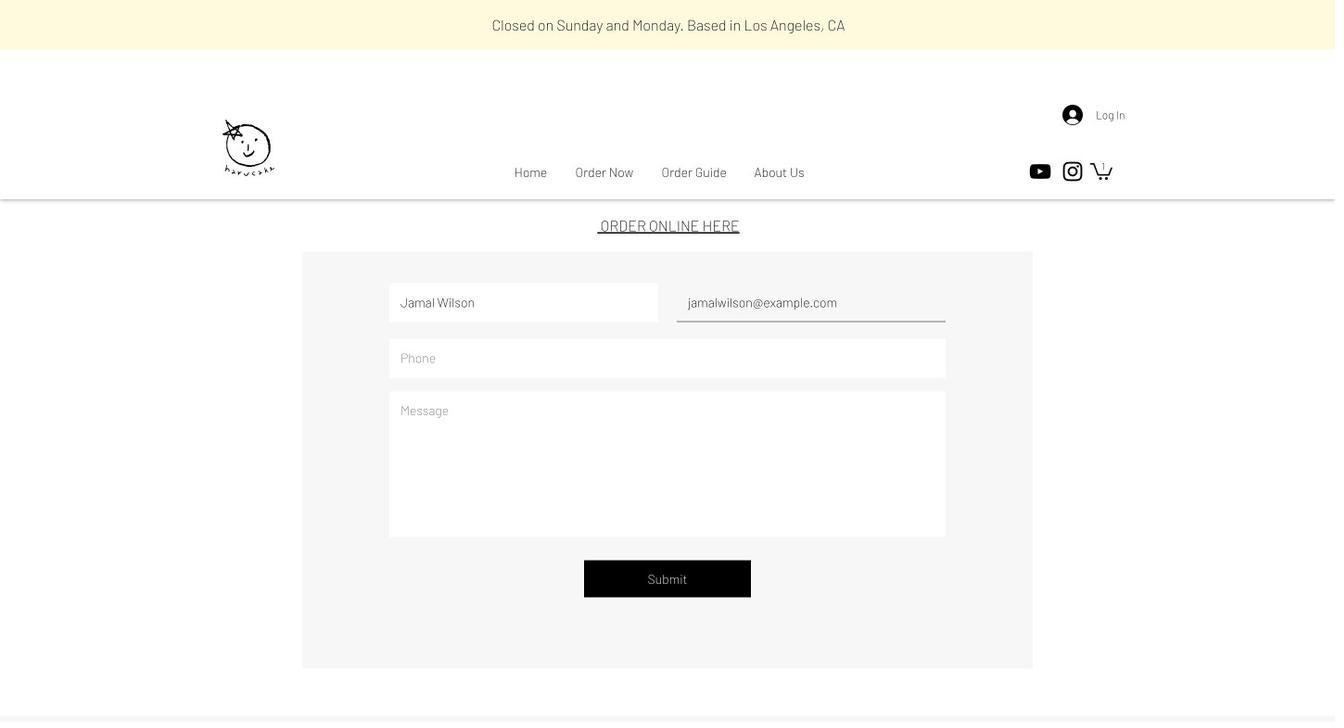 Task type: locate. For each thing, give the bounding box(es) containing it.
instagram image
[[1060, 159, 1086, 185]]

Name text field
[[390, 284, 659, 323]]

youtube image
[[1028, 159, 1054, 185]]



Task type: describe. For each thing, give the bounding box(es) containing it.
social bar element
[[1028, 159, 1086, 185]]

하루로고 파이널3_edited.png image
[[213, 103, 282, 195]]

Phone telephone field
[[390, 339, 946, 378]]

Email email field
[[677, 284, 946, 323]]

Message text field
[[390, 392, 946, 538]]



